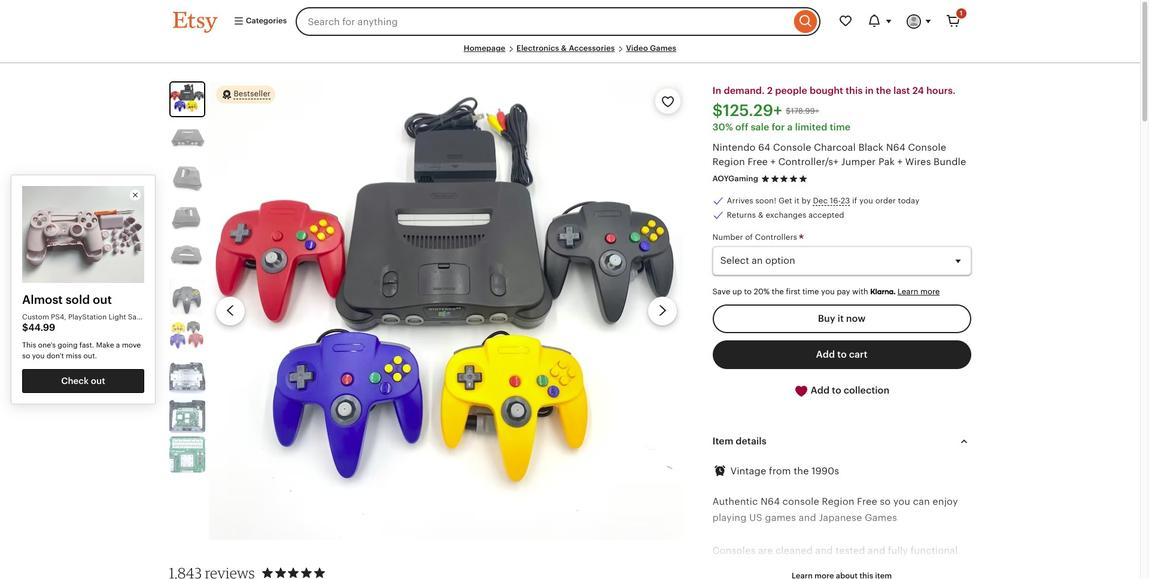 Task type: describe. For each thing, give the bounding box(es) containing it.
custom ps4, playstation light sak ura pink shell & buttons
[[22, 313, 140, 332]]

games inside authentic n64 console  region free so you can enjoy playing us games and japanese games
[[865, 513, 898, 524]]

categories banner
[[151, 0, 989, 43]]

number of controllers
[[713, 233, 800, 242]]

nintendo 64 console charcoal black n64 console region free image 5 image
[[169, 240, 205, 276]]

learn more button
[[898, 287, 940, 296]]

homepage
[[464, 44, 506, 53]]

more
[[921, 287, 940, 296]]

categories
[[244, 16, 287, 25]]

tested
[[836, 546, 866, 556]]

buttons
[[77, 323, 104, 332]]

you left pay
[[821, 287, 835, 296]]

now
[[847, 314, 866, 324]]

nintendo 64 console charcoal black n64 console region free image 8 image
[[169, 358, 205, 394]]

nintendo 64 console charcoal black n64 console region free image 7 image
[[169, 319, 205, 355]]

region inside authentic n64 console  region free so you can enjoy playing us games and japanese games
[[822, 497, 855, 507]]

for
[[772, 122, 785, 132]]

free inside authentic n64 console  region free so you can enjoy playing us games and japanese games
[[857, 497, 878, 507]]

klarna.
[[871, 287, 896, 296]]

nintendo 64 console charcoal black n64 console region free image 9 image
[[169, 398, 205, 434]]

add for add to collection
[[811, 386, 830, 396]]

last
[[894, 86, 910, 96]]

0 vertical spatial games
[[650, 44, 677, 53]]

returns
[[727, 211, 756, 220]]

1 vertical spatial out
[[91, 376, 105, 386]]

if
[[853, 196, 858, 205]]

aoygaming link
[[713, 174, 759, 183]]

ps4,
[[51, 313, 66, 322]]

nintendo 64 console charcoal black n64 console region free + controller/s+ jumper pak + wires bundle
[[713, 143, 967, 167]]

save up to 20% the first time you pay with klarna. learn more
[[713, 287, 940, 296]]

check out
[[61, 376, 105, 386]]

cleaned
[[776, 546, 813, 556]]

in
[[865, 86, 874, 96]]

of
[[746, 233, 753, 242]]

collection
[[844, 386, 890, 396]]

nintendo 64 console charcoal black n64 console region free image 3 image
[[169, 161, 205, 196]]

save
[[713, 287, 731, 296]]

and inside authentic n64 console  region free so you can enjoy playing us games and japanese games
[[799, 513, 817, 524]]

this
[[846, 86, 863, 96]]

n64 inside authentic n64 console  region free so you can enjoy playing us games and japanese games
[[761, 497, 780, 507]]

electronics & accessories
[[517, 44, 615, 53]]

video games link
[[626, 44, 677, 53]]

miss out.
[[66, 352, 97, 360]]

us
[[750, 513, 763, 524]]

people
[[775, 86, 808, 96]]

1 + from the left
[[771, 157, 776, 167]]

jumper
[[841, 157, 876, 167]]

0 horizontal spatial the
[[772, 287, 784, 296]]

0 vertical spatial the
[[876, 86, 892, 96]]

sale
[[751, 122, 770, 132]]

bundle
[[934, 157, 967, 167]]

1 horizontal spatial the
[[794, 466, 809, 477]]

$125.29+
[[713, 102, 783, 120]]

charcoal
[[814, 143, 856, 153]]

order
[[876, 196, 896, 205]]

and left the "tested"
[[816, 546, 833, 556]]

fast.
[[79, 341, 94, 350]]

and left fully
[[868, 546, 886, 556]]

consoles are cleaned and tested and fully functional
[[713, 546, 958, 556]]

you right if
[[860, 196, 874, 205]]

vintage from the 1990s
[[731, 466, 840, 477]]

menu bar containing homepage
[[173, 43, 968, 64]]

to for add to collection
[[832, 386, 842, 396]]

details
[[736, 437, 767, 447]]

a inside this one's going fast. make a move so you don't miss out.
[[116, 341, 120, 350]]

up
[[733, 287, 742, 296]]

controllers
[[755, 233, 798, 242]]

buy
[[818, 314, 836, 324]]

& for returns
[[758, 211, 764, 220]]

nintendo 64 console charcoal black n64 console region free image 10 image
[[169, 437, 205, 473]]

time for first
[[803, 287, 819, 296]]

returns & exchanges accepted
[[727, 211, 845, 220]]

check
[[61, 376, 89, 386]]

n64 inside the "nintendo 64 console charcoal black n64 console region free + controller/s+ jumper pak + wires bundle"
[[887, 143, 906, 153]]

arrives
[[727, 196, 754, 205]]

2 console from the left
[[908, 143, 947, 153]]

item details button
[[702, 428, 982, 456]]

accepted
[[809, 211, 845, 220]]

bought
[[810, 86, 844, 96]]

1990s
[[812, 466, 840, 477]]

today
[[898, 196, 920, 205]]

this one's going fast. make a move so you don't miss out.
[[22, 341, 141, 360]]

playing
[[713, 513, 747, 524]]

games
[[765, 513, 796, 524]]

add to collection button
[[713, 377, 971, 406]]

30%
[[713, 122, 733, 132]]

2 + from the left
[[898, 157, 903, 167]]

don't
[[46, 352, 64, 360]]

$178.99+
[[786, 106, 820, 115]]

item
[[713, 437, 734, 447]]

1
[[960, 10, 963, 17]]

from
[[769, 466, 791, 477]]

20%
[[754, 287, 770, 296]]

0 vertical spatial out
[[93, 293, 112, 307]]

playstation
[[68, 313, 107, 322]]

off
[[736, 122, 749, 132]]

in
[[713, 86, 722, 96]]



Task type: vqa. For each thing, say whether or not it's contained in the screenshot.
Categories BUTTON
yes



Task type: locate. For each thing, give the bounding box(es) containing it.
1 horizontal spatial so
[[880, 497, 891, 507]]

games up fully
[[865, 513, 898, 524]]

number
[[713, 233, 743, 242]]

1 horizontal spatial console
[[908, 143, 947, 153]]

1 horizontal spatial &
[[561, 44, 567, 53]]

almost
[[22, 293, 63, 307]]

0 horizontal spatial +
[[771, 157, 776, 167]]

make
[[96, 341, 114, 350]]

add to cart
[[816, 350, 868, 360]]

it right buy
[[838, 314, 844, 324]]

dec
[[813, 196, 828, 205]]

0 horizontal spatial it
[[795, 196, 800, 205]]

n64 up pak
[[887, 143, 906, 153]]

aoygaming
[[713, 174, 759, 183]]

none search field inside the categories banner
[[296, 7, 821, 36]]

it left by
[[795, 196, 800, 205]]

30% off sale for a limited time
[[713, 122, 851, 132]]

the right in
[[876, 86, 892, 96]]

time
[[830, 122, 851, 132], [803, 287, 819, 296]]

fully
[[888, 546, 908, 556]]

so down this at the bottom left
[[22, 352, 30, 360]]

0 vertical spatial region
[[713, 157, 745, 167]]

0 vertical spatial a
[[788, 122, 793, 132]]

out up the playstation
[[93, 293, 112, 307]]

free inside the "nintendo 64 console charcoal black n64 console region free + controller/s+ jumper pak + wires bundle"
[[748, 157, 768, 167]]

first
[[786, 287, 801, 296]]

and
[[799, 513, 817, 524], [816, 546, 833, 556], [868, 546, 886, 556]]

a
[[788, 122, 793, 132], [116, 341, 120, 350]]

1 vertical spatial &
[[758, 211, 764, 220]]

& right electronics
[[561, 44, 567, 53]]

buy it now
[[818, 314, 866, 324]]

custom
[[22, 313, 49, 322]]

0 horizontal spatial nintendo 64 console charcoal black n64 console region free image 1 image
[[170, 83, 204, 116]]

so inside this one's going fast. make a move so you don't miss out.
[[22, 352, 30, 360]]

1 vertical spatial time
[[803, 287, 819, 296]]

consoles
[[713, 546, 756, 556]]

move
[[122, 341, 141, 350]]

0 horizontal spatial so
[[22, 352, 30, 360]]

to for add to cart
[[838, 350, 847, 360]]

free up japanese on the bottom right
[[857, 497, 878, 507]]

the left first
[[772, 287, 784, 296]]

n64
[[887, 143, 906, 153], [761, 497, 780, 507]]

nintendo 64 console charcoal black n64 console region free image 4 image
[[169, 200, 205, 236]]

1 vertical spatial so
[[880, 497, 891, 507]]

sak
[[128, 313, 140, 322]]

None search field
[[296, 7, 821, 36]]

add down add to cart button
[[811, 386, 830, 396]]

1 link
[[939, 7, 968, 36]]

+ right pak
[[898, 157, 903, 167]]

region
[[713, 157, 745, 167], [822, 497, 855, 507]]

1 horizontal spatial games
[[865, 513, 898, 524]]

23
[[841, 196, 850, 205]]

authentic n64 console  region free so you can enjoy playing us games and japanese games
[[713, 497, 958, 524]]

enjoy
[[933, 497, 958, 507]]

1 console from the left
[[773, 143, 812, 153]]

0 vertical spatial n64
[[887, 143, 906, 153]]

soon! get
[[756, 196, 793, 205]]

to
[[744, 287, 752, 296], [838, 350, 847, 360], [832, 386, 842, 396]]

1 horizontal spatial nintendo 64 console charcoal black n64 console region free image 1 image
[[209, 82, 684, 541]]

2 horizontal spatial the
[[876, 86, 892, 96]]

0 horizontal spatial games
[[650, 44, 677, 53]]

+ down for
[[771, 157, 776, 167]]

1 horizontal spatial time
[[830, 122, 851, 132]]

by
[[802, 196, 811, 205]]

controller/s+
[[779, 157, 839, 167]]

video
[[626, 44, 648, 53]]

1 vertical spatial it
[[838, 314, 844, 324]]

the right from
[[794, 466, 809, 477]]

2 vertical spatial to
[[832, 386, 842, 396]]

16-
[[830, 196, 841, 205]]

it
[[795, 196, 800, 205], [838, 314, 844, 324]]

console up wires
[[908, 143, 947, 153]]

accessories
[[569, 44, 615, 53]]

24
[[913, 86, 924, 96]]

2 horizontal spatial &
[[758, 211, 764, 220]]

1 vertical spatial games
[[865, 513, 898, 524]]

$125.29+ $178.99+
[[713, 102, 820, 120]]

ura
[[22, 323, 33, 332]]

homepage link
[[464, 44, 506, 53]]

0 horizontal spatial &
[[70, 323, 75, 332]]

1 vertical spatial free
[[857, 497, 878, 507]]

0 horizontal spatial console
[[773, 143, 812, 153]]

nintendo 64 console charcoal black n64 console region free image 1 image
[[209, 82, 684, 541], [170, 83, 204, 116]]

1 horizontal spatial +
[[898, 157, 903, 167]]

0 vertical spatial free
[[748, 157, 768, 167]]

nintendo 64 console charcoal black n64 console region free image 2 image
[[169, 121, 205, 157]]

exchanges
[[766, 211, 807, 220]]

authentic
[[713, 497, 758, 507]]

nintendo 64 console charcoal black n64 console region free image 6 image
[[169, 279, 205, 315]]

0 horizontal spatial time
[[803, 287, 819, 296]]

1 horizontal spatial region
[[822, 497, 855, 507]]

console up controller/s+
[[773, 143, 812, 153]]

a right for
[[788, 122, 793, 132]]

time for limited
[[830, 122, 851, 132]]

video games
[[626, 44, 677, 53]]

1 horizontal spatial it
[[838, 314, 844, 324]]

nintendo
[[713, 143, 756, 153]]

1 vertical spatial region
[[822, 497, 855, 507]]

going
[[58, 341, 78, 350]]

+
[[771, 157, 776, 167], [898, 157, 903, 167]]

add for add to cart
[[816, 350, 835, 360]]

0 vertical spatial so
[[22, 352, 30, 360]]

Search for anything text field
[[296, 7, 791, 36]]

0 horizontal spatial region
[[713, 157, 745, 167]]

console
[[783, 497, 820, 507]]

almost sold out
[[22, 293, 112, 307]]

to left cart
[[838, 350, 847, 360]]

out right check
[[91, 376, 105, 386]]

so
[[22, 352, 30, 360], [880, 497, 891, 507]]

arrives soon! get it by dec 16-23 if you order today
[[727, 196, 920, 205]]

1 vertical spatial n64
[[761, 497, 780, 507]]

1 vertical spatial add
[[811, 386, 830, 396]]

add left cart
[[816, 350, 835, 360]]

0 vertical spatial it
[[795, 196, 800, 205]]

time right first
[[803, 287, 819, 296]]

64
[[759, 143, 771, 153]]

region inside the "nintendo 64 console charcoal black n64 console region free + controller/s+ jumper pak + wires bundle"
[[713, 157, 745, 167]]

1 vertical spatial a
[[116, 341, 120, 350]]

0 vertical spatial &
[[561, 44, 567, 53]]

sold
[[66, 293, 90, 307]]

electronics & accessories link
[[517, 44, 615, 53]]

time up charcoal
[[830, 122, 851, 132]]

$44.99
[[22, 323, 55, 333]]

this
[[22, 341, 36, 350]]

1 vertical spatial to
[[838, 350, 847, 360]]

1 horizontal spatial a
[[788, 122, 793, 132]]

hours.
[[927, 86, 956, 96]]

demand.
[[724, 86, 765, 96]]

to right the up
[[744, 287, 752, 296]]

and down the console
[[799, 513, 817, 524]]

1 horizontal spatial free
[[857, 497, 878, 507]]

1 vertical spatial the
[[772, 287, 784, 296]]

can
[[913, 497, 930, 507]]

games right "video"
[[650, 44, 677, 53]]

you left the can
[[894, 497, 911, 507]]

you inside this one's going fast. make a move so you don't miss out.
[[32, 352, 45, 360]]

n64 up the games
[[761, 497, 780, 507]]

limited
[[795, 122, 828, 132]]

&
[[561, 44, 567, 53], [758, 211, 764, 220], [70, 323, 75, 332]]

0 horizontal spatial free
[[748, 157, 768, 167]]

& inside custom ps4, playstation light sak ura pink shell & buttons
[[70, 323, 75, 332]]

the
[[876, 86, 892, 96], [772, 287, 784, 296], [794, 466, 809, 477]]

0 vertical spatial to
[[744, 287, 752, 296]]

wires
[[906, 157, 931, 167]]

it inside button
[[838, 314, 844, 324]]

add to cart button
[[713, 341, 971, 370]]

0 vertical spatial add
[[816, 350, 835, 360]]

region down nintendo
[[713, 157, 745, 167]]

2
[[767, 86, 773, 96]]

shell
[[51, 323, 68, 332]]

bestseller
[[234, 90, 271, 99]]

out
[[93, 293, 112, 307], [91, 376, 105, 386]]

& right the returns
[[758, 211, 764, 220]]

so inside authentic n64 console  region free so you can enjoy playing us games and japanese games
[[880, 497, 891, 507]]

& right shell
[[70, 323, 75, 332]]

2 vertical spatial the
[[794, 466, 809, 477]]

so left the can
[[880, 497, 891, 507]]

0 horizontal spatial n64
[[761, 497, 780, 507]]

categories button
[[224, 11, 292, 32]]

& for electronics
[[561, 44, 567, 53]]

you inside authentic n64 console  region free so you can enjoy playing us games and japanese games
[[894, 497, 911, 507]]

free down "64"
[[748, 157, 768, 167]]

add to collection
[[809, 386, 890, 396]]

1 horizontal spatial n64
[[887, 143, 906, 153]]

0 vertical spatial time
[[830, 122, 851, 132]]

you down one's
[[32, 352, 45, 360]]

pak
[[879, 157, 895, 167]]

to left collection on the right of the page
[[832, 386, 842, 396]]

menu bar
[[173, 43, 968, 64]]

light
[[109, 313, 126, 322]]

vintage
[[731, 466, 767, 477]]

buy it now button
[[713, 305, 971, 334]]

0 horizontal spatial a
[[116, 341, 120, 350]]

a right make
[[116, 341, 120, 350]]

2 vertical spatial &
[[70, 323, 75, 332]]

region up japanese on the bottom right
[[822, 497, 855, 507]]

bestseller button
[[216, 85, 276, 104]]

japanese
[[819, 513, 863, 524]]



